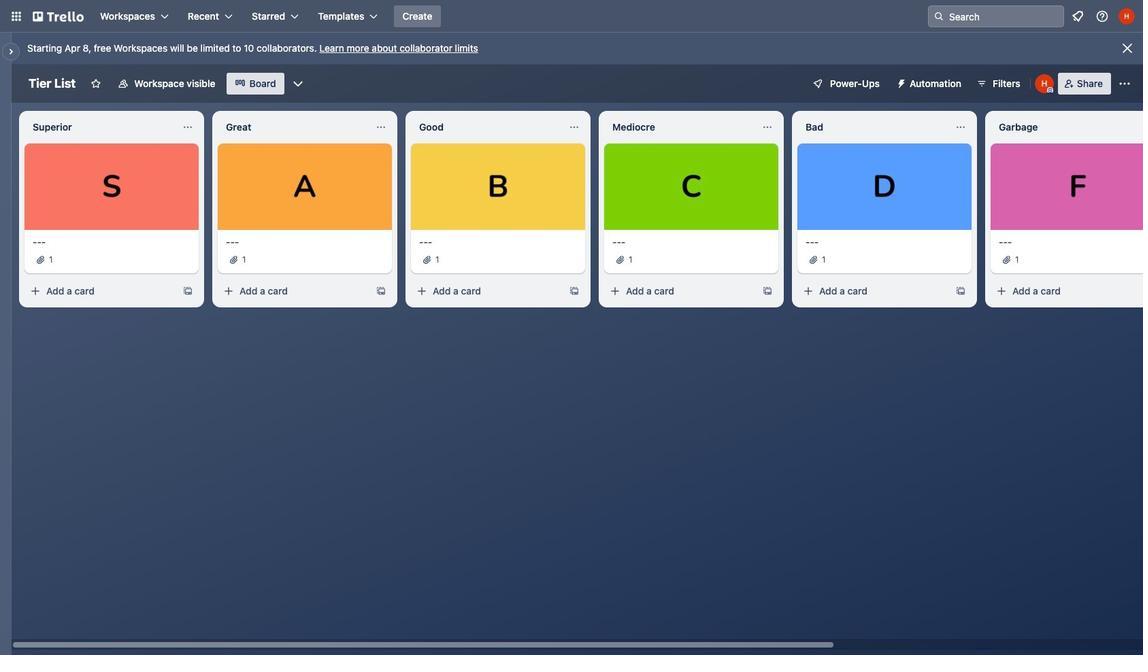 Task type: vqa. For each thing, say whether or not it's contained in the screenshot.
Filter by name TEXT BOX
no



Task type: describe. For each thing, give the bounding box(es) containing it.
customize views image
[[291, 77, 305, 90]]

Search field
[[944, 7, 1063, 26]]

Board name text field
[[22, 73, 82, 95]]

this member is an admin of this board. image
[[1047, 87, 1053, 93]]

back to home image
[[33, 5, 84, 27]]

1 create from template… image from the left
[[376, 286, 386, 297]]

primary element
[[0, 0, 1143, 33]]

0 notifications image
[[1070, 8, 1086, 24]]

2 create from template… image from the left
[[569, 286, 580, 297]]

search image
[[933, 11, 944, 22]]



Task type: locate. For each thing, give the bounding box(es) containing it.
howard (howard38800628) image
[[1119, 8, 1135, 24]]

2 create from template… image from the left
[[762, 286, 773, 297]]

create from template… image
[[182, 286, 193, 297], [569, 286, 580, 297], [955, 286, 966, 297]]

2 horizontal spatial create from template… image
[[955, 286, 966, 297]]

None text field
[[797, 116, 950, 138], [991, 116, 1143, 138], [797, 116, 950, 138], [991, 116, 1143, 138]]

3 create from template… image from the left
[[955, 286, 966, 297]]

show menu image
[[1118, 77, 1131, 90]]

1 create from template… image from the left
[[182, 286, 193, 297]]

1 horizontal spatial create from template… image
[[762, 286, 773, 297]]

1 horizontal spatial create from template… image
[[569, 286, 580, 297]]

0 horizontal spatial create from template… image
[[376, 286, 386, 297]]

star or unstar board image
[[91, 78, 102, 89]]

howard (howard38800628) image
[[1035, 74, 1054, 93]]

open information menu image
[[1095, 10, 1109, 23]]

None text field
[[24, 116, 177, 138], [218, 116, 370, 138], [411, 116, 563, 138], [604, 116, 757, 138], [24, 116, 177, 138], [218, 116, 370, 138], [411, 116, 563, 138], [604, 116, 757, 138]]

sm image
[[891, 73, 910, 92]]

create from template… image
[[376, 286, 386, 297], [762, 286, 773, 297]]

0 horizontal spatial create from template… image
[[182, 286, 193, 297]]



